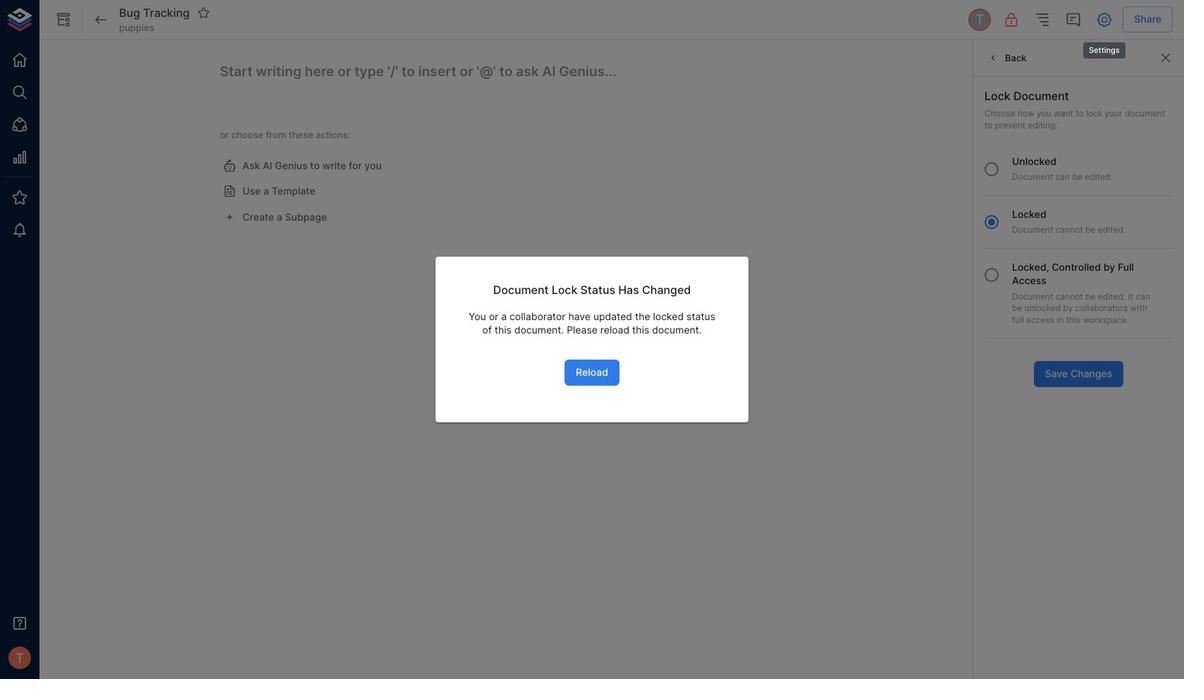 Task type: vqa. For each thing, say whether or not it's contained in the screenshot.
Comments icon at the top of page
yes



Task type: describe. For each thing, give the bounding box(es) containing it.
go back image
[[92, 11, 109, 28]]



Task type: locate. For each thing, give the bounding box(es) containing it.
dialog
[[436, 257, 749, 422]]

tooltip
[[1083, 32, 1127, 60]]

this document is locked image
[[1004, 11, 1021, 28]]

show wiki image
[[55, 11, 72, 28]]

favorite image
[[198, 7, 210, 19]]

table of contents image
[[1035, 11, 1052, 28]]

comments image
[[1066, 11, 1083, 28]]

option group
[[977, 154, 1174, 350]]

settings image
[[1097, 11, 1114, 28]]



